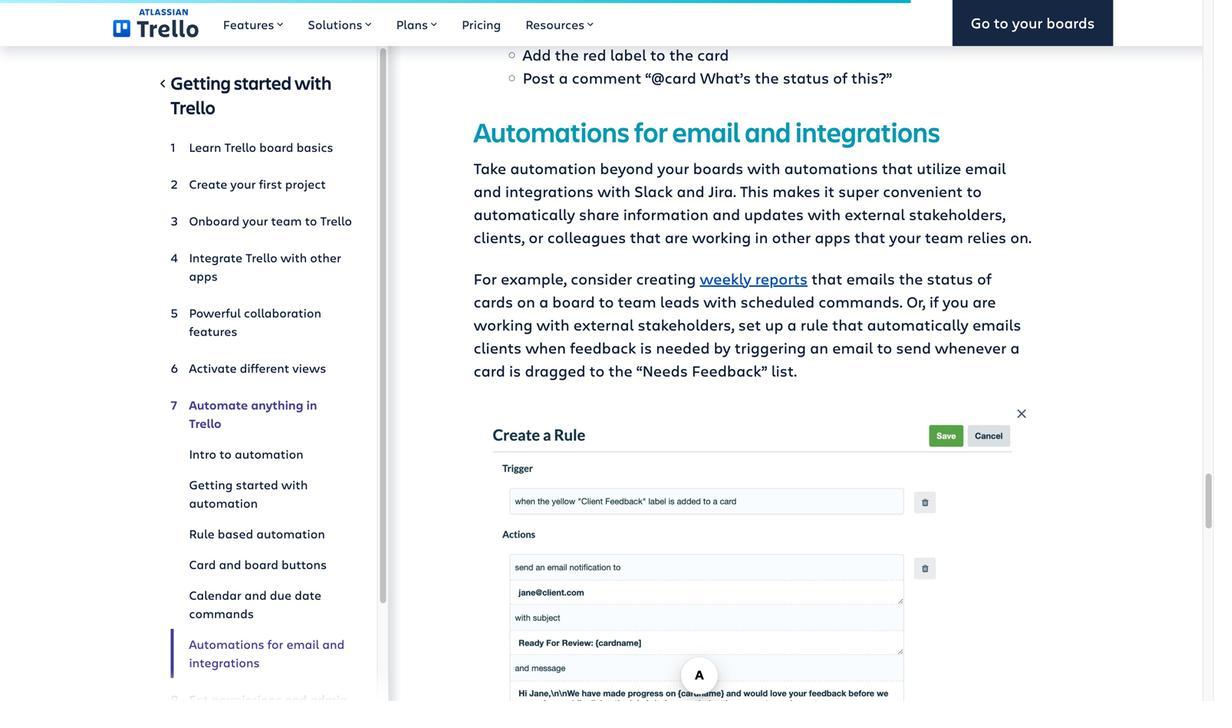 Task type: describe. For each thing, give the bounding box(es) containing it.
powerful collaboration features
[[189, 305, 321, 340]]

label
[[610, 44, 647, 65]]

boards inside automations for email and integrations take automation beyond your boards with automations that utilize email and integrations with slack and jira. this makes it super convenient to automatically share information and updates with external stakeholders, clients, or colleagues that are working in other apps that your team relies on.
[[693, 158, 744, 178]]

features
[[189, 323, 237, 340]]

the right what's
[[755, 67, 779, 88]]

activate
[[189, 360, 237, 376]]

"needs
[[637, 360, 688, 381]]

features button
[[211, 0, 296, 46]]

integrate trello with other apps
[[189, 249, 341, 284]]

your down create your first project
[[243, 213, 268, 229]]

status inside that emails the status of cards on a board to team leads with scheduled commands. or, if you are working with external stakeholders, set up a rule that automatically emails clients when feedback is needed by triggering an email to send whenever a card is dragged to the "needs feedback" list.
[[927, 268, 974, 289]]

or,
[[907, 291, 926, 312]]

the up red at the left
[[566, 21, 590, 42]]

weekly
[[700, 268, 752, 289]]

and inside "link"
[[219, 556, 241, 573]]

2 horizontal spatial card
[[698, 44, 729, 65]]

activate different views
[[189, 360, 326, 376]]

apps inside automations for email and integrations take automation beyond your boards with automations that utilize email and integrations with slack and jira. this makes it super convenient to automatically share information and updates with external stakeholders, clients, or colleagues that are working in other apps that your team relies on.
[[815, 227, 851, 247]]

a right up
[[788, 314, 797, 335]]

other inside automations for email and integrations take automation beyond your boards with automations that utilize email and integrations with slack and jira. this makes it super convenient to automatically share information and updates with external stakeholders, clients, or colleagues that are working in other apps that your team relies on.
[[772, 227, 811, 247]]

by
[[714, 337, 731, 358]]

set
[[739, 314, 761, 335]]

up
[[765, 314, 784, 335]]

with down it
[[808, 204, 841, 224]]

getting started with automation
[[189, 476, 308, 511]]

page progress progress bar
[[0, 0, 911, 3]]

calendar and due date commands
[[189, 587, 321, 622]]

on.
[[1011, 227, 1032, 247]]

comment
[[572, 67, 642, 88]]

convenient
[[883, 181, 963, 201]]

a right on
[[539, 291, 549, 312]]

create your first project link
[[171, 169, 353, 199]]

anything
[[251, 397, 303, 413]]

team inside automations for email and integrations take automation beyond your boards with automations that utilize email and integrations with slack and jira. this makes it super convenient to automatically share information and updates with external stakeholders, clients, or colleagues that are working in other apps that your team relies on.
[[925, 227, 964, 247]]

card and board buttons
[[189, 556, 327, 573]]

other inside integrate trello with other apps
[[310, 249, 341, 266]]

a inside move the card to the top of the list add the red label to the card post a comment "@card what's the status of this?"
[[559, 67, 568, 88]]

solutions button
[[296, 0, 384, 46]]

weekly reports link
[[700, 268, 808, 289]]

board inside that emails the status of cards on a board to team leads with scheduled commands. or, if you are working with external stakeholders, set up a rule that automatically emails clients when feedback is needed by triggering an email to send whenever a card is dragged to the "needs feedback" list.
[[553, 291, 595, 312]]

started for automation
[[236, 476, 278, 493]]

stakeholders, inside automations for email and integrations take automation beyond your boards with automations that utilize email and integrations with slack and jira. this makes it super convenient to automatically share information and updates with external stakeholders, clients, or colleagues that are working in other apps that your team relies on.
[[909, 204, 1006, 224]]

it
[[825, 181, 835, 201]]

automation inside the getting started with automation
[[189, 495, 258, 511]]

example,
[[501, 268, 567, 289]]

that emails the status of cards on a board to team leads with scheduled commands. or, if you are working with external stakeholders, set up a rule that automatically emails clients when feedback is needed by triggering an email to send whenever a card is dragged to the "needs feedback" list.
[[474, 268, 1022, 381]]

your down convenient
[[890, 227, 921, 247]]

calendar
[[189, 587, 241, 603]]

trello right learn
[[224, 139, 256, 155]]

or
[[529, 227, 544, 247]]

add
[[523, 44, 551, 65]]

powerful collaboration features link
[[171, 298, 353, 347]]

integrations for automations for email and integrations
[[189, 654, 260, 671]]

1 horizontal spatial card
[[594, 21, 626, 42]]

for for automations for email and integrations take automation beyond your boards with automations that utilize email and integrations with slack and jira. this makes it super convenient to automatically share information and updates with external stakeholders, clients, or colleagues that are working in other apps that your team relies on.
[[634, 113, 668, 150]]

date
[[295, 587, 321, 603]]

commands
[[189, 605, 254, 622]]

calendar and due date commands link
[[171, 580, 353, 629]]

intro to automation link
[[171, 439, 353, 470]]

1 horizontal spatial of
[[833, 67, 848, 88]]

move the card to the top of the list add the red label to the card post a comment "@card what's the status of this?"
[[523, 21, 892, 88]]

automatically inside automations for email and integrations take automation beyond your boards with automations that utilize email and integrations with slack and jira. this makes it super convenient to automatically share information and updates with external stakeholders, clients, or colleagues that are working in other apps that your team relies on.
[[474, 204, 575, 224]]

reports
[[756, 268, 808, 289]]

for for automations for email and integrations
[[268, 636, 283, 653]]

rule based automation
[[189, 526, 325, 542]]

dragged
[[525, 360, 586, 381]]

plans
[[396, 16, 428, 33]]

getting started with trello link
[[171, 71, 353, 126]]

go to your boards
[[971, 13, 1095, 33]]

are inside automations for email and integrations take automation beyond your boards with automations that utilize email and integrations with slack and jira. this makes it super convenient to automatically share information and updates with external stakeholders, clients, or colleagues that are working in other apps that your team relies on.
[[665, 227, 688, 247]]

working inside automations for email and integrations take automation beyond your boards with automations that utilize email and integrations with slack and jira. this makes it super convenient to automatically share information and updates with external stakeholders, clients, or colleagues that are working in other apps that your team relies on.
[[692, 227, 751, 247]]

with up the this
[[748, 158, 781, 178]]

automations for email and integrations take automation beyond your boards with automations that utilize email and integrations with slack and jira. this makes it super convenient to automatically share information and updates with external stakeholders, clients, or colleagues that are working in other apps that your team relies on.
[[474, 113, 1032, 247]]

of inside that emails the status of cards on a board to team leads with scheduled commands. or, if you are working with external stakeholders, set up a rule that automatically emails clients when feedback is needed by triggering an email to send whenever a card is dragged to the "needs feedback" list.
[[977, 268, 992, 289]]

scheduled
[[741, 291, 815, 312]]

collaboration
[[244, 305, 321, 321]]

automation up buttons
[[256, 526, 325, 542]]

move
[[523, 21, 562, 42]]

0 horizontal spatial team
[[271, 213, 302, 229]]

automations for automations for email and integrations take automation beyond your boards with automations that utilize email and integrations with slack and jira. this makes it super convenient to automatically share information and updates with external stakeholders, clients, or colleagues that are working in other apps that your team relies on.
[[474, 113, 630, 150]]

getting for trello
[[171, 71, 231, 95]]

stakeholders, inside that emails the status of cards on a board to team leads with scheduled commands. or, if you are working with external stakeholders, set up a rule that automatically emails clients when feedback is needed by triggering an email to send whenever a card is dragged to the "needs feedback" list.
[[638, 314, 735, 335]]

to up the label
[[630, 21, 645, 42]]

this?"
[[852, 67, 892, 88]]

top
[[677, 21, 701, 42]]

intro to automation
[[189, 446, 304, 462]]

learn trello board basics link
[[171, 132, 353, 163]]

to right intro at the bottom of the page
[[220, 446, 232, 462]]

card and board buttons link
[[171, 549, 353, 580]]

rule
[[189, 526, 215, 542]]

external inside automations for email and integrations take automation beyond your boards with automations that utilize email and integrations with slack and jira. this makes it super convenient to automatically share information and updates with external stakeholders, clients, or colleagues that are working in other apps that your team relies on.
[[845, 204, 905, 224]]

list.
[[772, 360, 797, 381]]

feedback
[[570, 337, 637, 358]]

the up or,
[[899, 268, 923, 289]]

automations
[[785, 158, 878, 178]]

trello inside getting started with trello
[[171, 95, 215, 119]]

automate anything in trello link
[[171, 390, 353, 439]]

commands.
[[819, 291, 903, 312]]

0 vertical spatial of
[[705, 21, 720, 42]]

first
[[259, 176, 282, 192]]

email inside that emails the status of cards on a board to team leads with scheduled commands. or, if you are working with external stakeholders, set up a rule that automatically emails clients when feedback is needed by triggering an email to send whenever a card is dragged to the "needs feedback" list.
[[833, 337, 874, 358]]

1 vertical spatial integrations
[[505, 181, 594, 201]]

resources button
[[513, 0, 606, 46]]

atlassian trello image
[[113, 9, 199, 37]]

board for basics
[[259, 139, 294, 155]]

with inside the getting started with automation
[[281, 476, 308, 493]]

0 vertical spatial is
[[640, 337, 652, 358]]

status inside move the card to the top of the list add the red label to the card post a comment "@card what's the status of this?"
[[783, 67, 830, 88]]

updates
[[744, 204, 804, 224]]

onboard your team to trello
[[189, 213, 352, 229]]

needed
[[656, 337, 710, 358]]

triggering
[[735, 337, 806, 358]]

utilize
[[917, 158, 962, 178]]

your inside 'link'
[[230, 176, 256, 192]]

an
[[810, 337, 829, 358]]

the left the top
[[649, 21, 673, 42]]

automations for email and integrations
[[189, 636, 345, 671]]

in inside automate anything in trello
[[306, 397, 317, 413]]

slack
[[635, 181, 673, 201]]

cards
[[474, 291, 513, 312]]



Task type: vqa. For each thing, say whether or not it's contained in the screenshot.
based
yes



Task type: locate. For each thing, give the bounding box(es) containing it.
trello inside automate anything in trello
[[189, 415, 222, 432]]

1 horizontal spatial is
[[640, 337, 652, 358]]

other
[[772, 227, 811, 247], [310, 249, 341, 266]]

1 horizontal spatial for
[[634, 113, 668, 150]]

started inside the getting started with automation
[[236, 476, 278, 493]]

getting up learn
[[171, 71, 231, 95]]

0 horizontal spatial of
[[705, 21, 720, 42]]

email inside automations for email and integrations
[[287, 636, 319, 653]]

integrate trello with other apps link
[[171, 242, 353, 292]]

activate different views link
[[171, 353, 353, 384]]

0 vertical spatial external
[[845, 204, 905, 224]]

board down consider
[[553, 291, 595, 312]]

for inside automations for email and integrations
[[268, 636, 283, 653]]

1 vertical spatial card
[[698, 44, 729, 65]]

beyond
[[600, 158, 654, 178]]

0 horizontal spatial apps
[[189, 268, 218, 284]]

0 vertical spatial started
[[234, 71, 292, 95]]

to up relies
[[967, 181, 982, 201]]

external
[[845, 204, 905, 224], [574, 314, 634, 335]]

card
[[189, 556, 216, 573]]

plans button
[[384, 0, 450, 46]]

for inside automations for email and integrations take automation beyond your boards with automations that utilize email and integrations with slack and jira. this makes it super convenient to automatically share information and updates with external stakeholders, clients, or colleagues that are working in other apps that your team relies on.
[[634, 113, 668, 150]]

1 vertical spatial getting
[[189, 476, 233, 493]]

stakeholders, up needed
[[638, 314, 735, 335]]

0 vertical spatial boards
[[1047, 13, 1095, 33]]

post
[[523, 67, 555, 88]]

0 horizontal spatial is
[[509, 360, 521, 381]]

0 horizontal spatial for
[[268, 636, 283, 653]]

status up you
[[927, 268, 974, 289]]

apps
[[815, 227, 851, 247], [189, 268, 218, 284]]

0 vertical spatial for
[[634, 113, 668, 150]]

feedback"
[[692, 360, 768, 381]]

0 vertical spatial stakeholders,
[[909, 204, 1006, 224]]

to down consider
[[599, 291, 614, 312]]

1 horizontal spatial working
[[692, 227, 751, 247]]

0 vertical spatial status
[[783, 67, 830, 88]]

stakeholders, up relies
[[909, 204, 1006, 224]]

that
[[882, 158, 913, 178], [630, 227, 661, 247], [855, 227, 886, 247], [812, 268, 843, 289], [833, 314, 864, 335]]

automations inside automations for email and integrations
[[189, 636, 264, 653]]

1 horizontal spatial stakeholders,
[[909, 204, 1006, 224]]

working up weekly
[[692, 227, 751, 247]]

1 vertical spatial of
[[833, 67, 848, 88]]

0 horizontal spatial are
[[665, 227, 688, 247]]

1 horizontal spatial apps
[[815, 227, 851, 247]]

automations down post
[[474, 113, 630, 150]]

create
[[189, 176, 227, 192]]

1 vertical spatial automations
[[189, 636, 264, 653]]

automations for email and integrations link
[[171, 629, 353, 678]]

working up clients
[[474, 314, 533, 335]]

of left this?"
[[833, 67, 848, 88]]

emails
[[847, 268, 895, 289], [973, 314, 1022, 335]]

integrations down commands
[[189, 654, 260, 671]]

emails up whenever
[[973, 314, 1022, 335]]

with down beyond
[[598, 181, 631, 201]]

for up beyond
[[634, 113, 668, 150]]

email right utilize
[[966, 158, 1006, 178]]

working inside that emails the status of cards on a board to team leads with scheduled commands. or, if you are working with external stakeholders, set up a rule that automatically emails clients when feedback is needed by triggering an email to send whenever a card is dragged to the "needs feedback" list.
[[474, 314, 533, 335]]

2 horizontal spatial of
[[977, 268, 992, 289]]

your
[[1013, 13, 1043, 33], [658, 158, 689, 178], [230, 176, 256, 192], [243, 213, 268, 229], [890, 227, 921, 247]]

take
[[474, 158, 507, 178]]

0 horizontal spatial automations
[[189, 636, 264, 653]]

intro
[[189, 446, 216, 462]]

whenever
[[935, 337, 1007, 358]]

resources
[[526, 16, 585, 33]]

are inside that emails the status of cards on a board to team leads with scheduled commands. or, if you are working with external stakeholders, set up a rule that automatically emails clients when feedback is needed by triggering an email to send whenever a card is dragged to the "needs feedback" list.
[[973, 291, 996, 312]]

automations for automations for email and integrations
[[189, 636, 264, 653]]

stakeholders,
[[909, 204, 1006, 224], [638, 314, 735, 335]]

consider
[[571, 268, 633, 289]]

the left list
[[723, 21, 748, 42]]

onboard your team to trello link
[[171, 206, 353, 236]]

onboard
[[189, 213, 240, 229]]

0 vertical spatial apps
[[815, 227, 851, 247]]

getting for automation
[[189, 476, 233, 493]]

a right post
[[559, 67, 568, 88]]

with inside integrate trello with other apps
[[281, 249, 307, 266]]

0 vertical spatial board
[[259, 139, 294, 155]]

started down features
[[234, 71, 292, 95]]

1 vertical spatial started
[[236, 476, 278, 493]]

that down super
[[855, 227, 886, 247]]

that up commands. on the right
[[812, 268, 843, 289]]

0 horizontal spatial status
[[783, 67, 830, 88]]

0 horizontal spatial working
[[474, 314, 533, 335]]

working
[[692, 227, 751, 247], [474, 314, 533, 335]]

trello inside integrate trello with other apps
[[246, 249, 278, 266]]

your left first
[[230, 176, 256, 192]]

rule
[[801, 314, 829, 335]]

1 vertical spatial stakeholders,
[[638, 314, 735, 335]]

of down relies
[[977, 268, 992, 289]]

board down rule based automation link
[[244, 556, 278, 573]]

when
[[526, 337, 566, 358]]

trello up learn
[[171, 95, 215, 119]]

1 horizontal spatial integrations
[[505, 181, 594, 201]]

an image showing how to create rules to automate email sends image
[[474, 407, 1032, 701]]

external inside that emails the status of cards on a board to team leads with scheduled commands. or, if you are working with external stakeholders, set up a rule that automatically emails clients when feedback is needed by triggering an email to send whenever a card is dragged to the "needs feedback" list.
[[574, 314, 634, 335]]

relies
[[968, 227, 1007, 247]]

0 vertical spatial card
[[594, 21, 626, 42]]

the down the feedback
[[609, 360, 633, 381]]

0 vertical spatial automations
[[474, 113, 630, 150]]

based
[[218, 526, 253, 542]]

2 vertical spatial board
[[244, 556, 278, 573]]

automatically up 'or'
[[474, 204, 575, 224]]

0 horizontal spatial integrations
[[189, 654, 260, 671]]

1 vertical spatial board
[[553, 291, 595, 312]]

1 vertical spatial other
[[310, 249, 341, 266]]

to left send
[[877, 337, 893, 358]]

automation up based
[[189, 495, 258, 511]]

pricing
[[462, 16, 501, 33]]

email down what's
[[673, 113, 741, 150]]

integrations inside automations for email and integrations
[[189, 654, 260, 671]]

0 horizontal spatial card
[[474, 360, 505, 381]]

1 vertical spatial status
[[927, 268, 974, 289]]

started down intro to automation link
[[236, 476, 278, 493]]

on
[[517, 291, 535, 312]]

0 horizontal spatial emails
[[847, 268, 895, 289]]

to
[[994, 13, 1009, 33], [630, 21, 645, 42], [651, 44, 666, 65], [967, 181, 982, 201], [305, 213, 317, 229], [599, 291, 614, 312], [877, 337, 893, 358], [590, 360, 605, 381], [220, 446, 232, 462]]

board
[[259, 139, 294, 155], [553, 291, 595, 312], [244, 556, 278, 573]]

email down date at the left bottom of page
[[287, 636, 319, 653]]

with up when
[[537, 314, 570, 335]]

trello down project
[[320, 213, 352, 229]]

with inside getting started with trello
[[295, 71, 332, 95]]

team left relies
[[925, 227, 964, 247]]

card up red at the left
[[594, 21, 626, 42]]

automatically
[[474, 204, 575, 224], [867, 314, 969, 335]]

features
[[223, 16, 274, 33]]

external down super
[[845, 204, 905, 224]]

1 horizontal spatial are
[[973, 291, 996, 312]]

0 vertical spatial other
[[772, 227, 811, 247]]

1 vertical spatial working
[[474, 314, 533, 335]]

1 horizontal spatial external
[[845, 204, 905, 224]]

2 vertical spatial integrations
[[189, 654, 260, 671]]

started for trello
[[234, 71, 292, 95]]

your right go
[[1013, 13, 1043, 33]]

2 horizontal spatial integrations
[[796, 113, 941, 150]]

board inside "link"
[[244, 556, 278, 573]]

1 vertical spatial are
[[973, 291, 996, 312]]

started inside getting started with trello
[[234, 71, 292, 95]]

1 horizontal spatial in
[[755, 227, 768, 247]]

for down calendar and due date commands link
[[268, 636, 283, 653]]

are down information
[[665, 227, 688, 247]]

1 horizontal spatial emails
[[973, 314, 1022, 335]]

1 horizontal spatial automations
[[474, 113, 630, 150]]

email right an
[[833, 337, 874, 358]]

clients
[[474, 337, 522, 358]]

trello
[[171, 95, 215, 119], [224, 139, 256, 155], [320, 213, 352, 229], [246, 249, 278, 266], [189, 415, 222, 432]]

0 vertical spatial integrations
[[796, 113, 941, 150]]

0 horizontal spatial automatically
[[474, 204, 575, 224]]

getting inside getting started with trello
[[171, 71, 231, 95]]

and inside automations for email and integrations
[[322, 636, 345, 653]]

automate
[[189, 397, 248, 413]]

getting down intro at the bottom of the page
[[189, 476, 233, 493]]

leads
[[660, 291, 700, 312]]

"@card
[[646, 67, 697, 88]]

automations down commands
[[189, 636, 264, 653]]

team inside that emails the status of cards on a board to team leads with scheduled commands. or, if you are working with external stakeholders, set up a rule that automatically emails clients when feedback is needed by triggering an email to send whenever a card is dragged to the "needs feedback" list.
[[618, 291, 656, 312]]

colleagues
[[548, 227, 626, 247]]

0 vertical spatial getting
[[171, 71, 231, 95]]

that down commands. on the right
[[833, 314, 864, 335]]

with down weekly
[[704, 291, 737, 312]]

getting
[[171, 71, 231, 95], [189, 476, 233, 493]]

boards
[[1047, 13, 1095, 33], [693, 158, 744, 178]]

trello down onboard your team to trello link
[[246, 249, 278, 266]]

information
[[623, 204, 709, 224]]

automations inside automations for email and integrations take automation beyond your boards with automations that utilize email and integrations with slack and jira. this makes it super convenient to automatically share information and updates with external stakeholders, clients, or colleagues that are working in other apps that your team relies on.
[[474, 113, 630, 150]]

card up what's
[[698, 44, 729, 65]]

card inside that emails the status of cards on a board to team leads with scheduled commands. or, if you are working with external stakeholders, set up a rule that automatically emails clients when feedback is needed by triggering an email to send whenever a card is dragged to the "needs feedback" list.
[[474, 360, 505, 381]]

learn
[[189, 139, 221, 155]]

1 vertical spatial external
[[574, 314, 634, 335]]

other down onboard your team to trello
[[310, 249, 341, 266]]

0 vertical spatial working
[[692, 227, 751, 247]]

0 horizontal spatial boards
[[693, 158, 744, 178]]

integrations
[[796, 113, 941, 150], [505, 181, 594, 201], [189, 654, 260, 671]]

for
[[474, 268, 497, 289]]

external up the feedback
[[574, 314, 634, 335]]

getting inside the getting started with automation
[[189, 476, 233, 493]]

automate anything in trello
[[189, 397, 317, 432]]

basics
[[297, 139, 333, 155]]

makes
[[773, 181, 821, 201]]

powerful
[[189, 305, 241, 321]]

the left red at the left
[[555, 44, 579, 65]]

1 vertical spatial for
[[268, 636, 283, 653]]

different
[[240, 360, 289, 376]]

if
[[930, 291, 939, 312]]

integrations for automations for email and integrations take automation beyond your boards with automations that utilize email and integrations with slack and jira. this makes it super convenient to automatically share information and updates with external stakeholders, clients, or colleagues that are working in other apps that your team relies on.
[[796, 113, 941, 150]]

0 horizontal spatial external
[[574, 314, 634, 335]]

your up slack
[[658, 158, 689, 178]]

0 vertical spatial in
[[755, 227, 768, 247]]

jira.
[[709, 181, 736, 201]]

send
[[896, 337, 931, 358]]

1 vertical spatial automatically
[[867, 314, 969, 335]]

1 vertical spatial boards
[[693, 158, 744, 178]]

is down clients
[[509, 360, 521, 381]]

in inside automations for email and integrations take automation beyond your boards with automations that utilize email and integrations with slack and jira. this makes it super convenient to automatically share information and updates with external stakeholders, clients, or colleagues that are working in other apps that your team relies on.
[[755, 227, 768, 247]]

automatically down or,
[[867, 314, 969, 335]]

0 vertical spatial emails
[[847, 268, 895, 289]]

2 vertical spatial card
[[474, 360, 505, 381]]

with down solutions
[[295, 71, 332, 95]]

1 vertical spatial emails
[[973, 314, 1022, 335]]

you
[[943, 291, 969, 312]]

0 horizontal spatial in
[[306, 397, 317, 413]]

0 vertical spatial are
[[665, 227, 688, 247]]

and
[[745, 113, 791, 150], [474, 181, 502, 201], [677, 181, 705, 201], [713, 204, 741, 224], [219, 556, 241, 573], [245, 587, 267, 603], [322, 636, 345, 653]]

is
[[640, 337, 652, 358], [509, 360, 521, 381]]

go to your boards link
[[953, 0, 1114, 46]]

board for buttons
[[244, 556, 278, 573]]

1 horizontal spatial status
[[927, 268, 974, 289]]

a right whenever
[[1011, 337, 1020, 358]]

other down updates on the right top of page
[[772, 227, 811, 247]]

with down intro to automation link
[[281, 476, 308, 493]]

2 horizontal spatial team
[[925, 227, 964, 247]]

and inside calendar and due date commands
[[245, 587, 267, 603]]

in
[[755, 227, 768, 247], [306, 397, 317, 413]]

to up "@card
[[651, 44, 666, 65]]

integrations up 'automations'
[[796, 113, 941, 150]]

1 vertical spatial is
[[509, 360, 521, 381]]

1 vertical spatial apps
[[189, 268, 218, 284]]

project
[[285, 176, 326, 192]]

automatically inside that emails the status of cards on a board to team leads with scheduled commands. or, if you are working with external stakeholders, set up a rule that automatically emails clients when feedback is needed by triggering an email to send whenever a card is dragged to the "needs feedback" list.
[[867, 314, 969, 335]]

1 horizontal spatial automatically
[[867, 314, 969, 335]]

is up the "needs
[[640, 337, 652, 358]]

red
[[583, 44, 607, 65]]

to inside automations for email and integrations take automation beyond your boards with automations that utilize email and integrations with slack and jira. this makes it super convenient to automatically share information and updates with external stakeholders, clients, or colleagues that are working in other apps that your team relies on.
[[967, 181, 982, 201]]

apps inside integrate trello with other apps
[[189, 268, 218, 284]]

board up first
[[259, 139, 294, 155]]

are
[[665, 227, 688, 247], [973, 291, 996, 312]]

1 horizontal spatial team
[[618, 291, 656, 312]]

pricing link
[[450, 0, 513, 46]]

emails up commands. on the right
[[847, 268, 895, 289]]

that down information
[[630, 227, 661, 247]]

in down updates on the right top of page
[[755, 227, 768, 247]]

status left this?"
[[783, 67, 830, 88]]

team down first
[[271, 213, 302, 229]]

automation inside automations for email and integrations take automation beyond your boards with automations that utilize email and integrations with slack and jira. this makes it super convenient to automatically share information and updates with external stakeholders, clients, or colleagues that are working in other apps that your team relies on.
[[510, 158, 596, 178]]

0 horizontal spatial stakeholders,
[[638, 314, 735, 335]]

integrations up 'or'
[[505, 181, 594, 201]]

create your first project
[[189, 176, 326, 192]]

super
[[839, 181, 879, 201]]

card down clients
[[474, 360, 505, 381]]

automation down automate anything in trello link
[[235, 446, 304, 462]]

1 vertical spatial in
[[306, 397, 317, 413]]

the down the top
[[670, 44, 694, 65]]

learn trello board basics
[[189, 139, 333, 155]]

are right you
[[973, 291, 996, 312]]

buttons
[[282, 556, 327, 573]]

getting started with trello
[[171, 71, 332, 119]]

0 horizontal spatial other
[[310, 249, 341, 266]]

share
[[579, 204, 620, 224]]

apps down it
[[815, 227, 851, 247]]

1 horizontal spatial other
[[772, 227, 811, 247]]

2 vertical spatial of
[[977, 268, 992, 289]]

list
[[751, 21, 774, 42]]

1 horizontal spatial boards
[[1047, 13, 1095, 33]]

0 vertical spatial automatically
[[474, 204, 575, 224]]

getting started with automation link
[[171, 470, 353, 519]]

with down onboard your team to trello
[[281, 249, 307, 266]]

this
[[740, 181, 769, 201]]

trello down automate at the bottom of page
[[189, 415, 222, 432]]

team down for example, consider creating weekly reports
[[618, 291, 656, 312]]

to down project
[[305, 213, 317, 229]]

of right the top
[[705, 21, 720, 42]]

to right go
[[994, 13, 1009, 33]]

in right anything
[[306, 397, 317, 413]]

to down the feedback
[[590, 360, 605, 381]]

that up convenient
[[882, 158, 913, 178]]

automation right "take"
[[510, 158, 596, 178]]

creating
[[636, 268, 696, 289]]

for
[[634, 113, 668, 150], [268, 636, 283, 653]]

apps down integrate
[[189, 268, 218, 284]]



